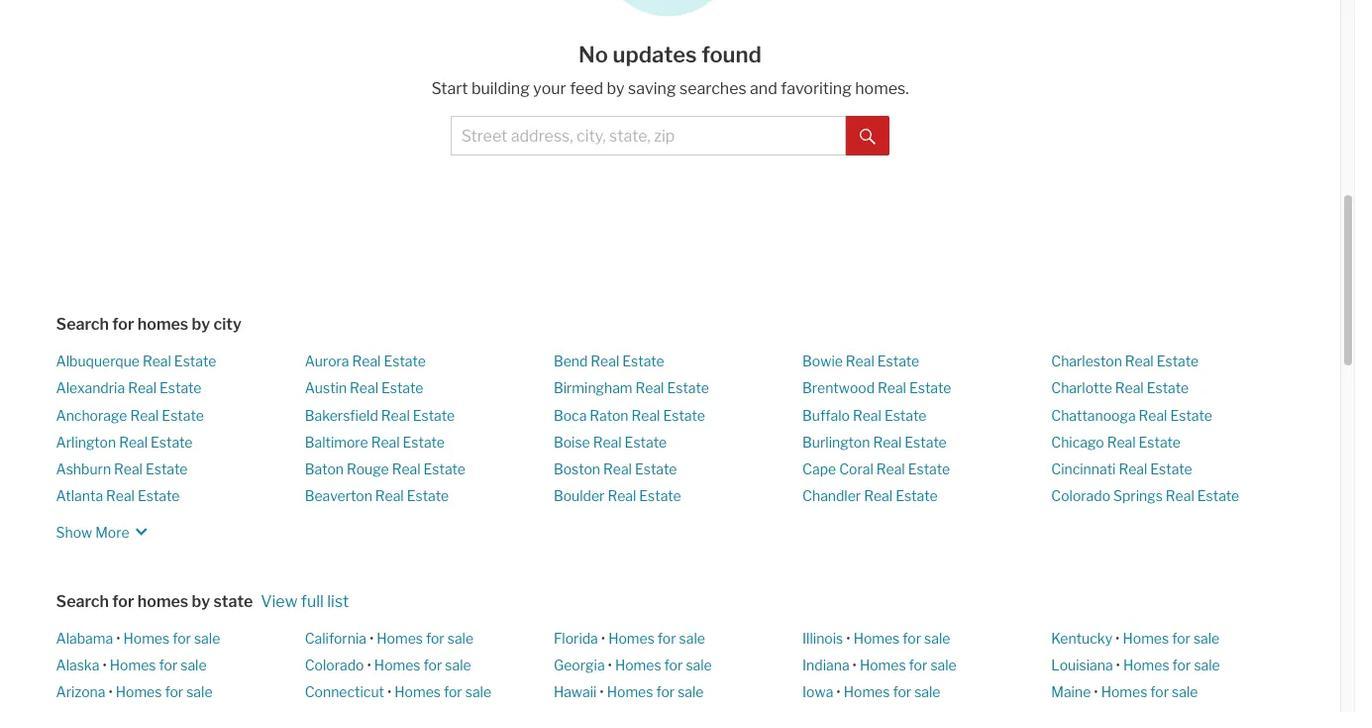 Task type: describe. For each thing, give the bounding box(es) containing it.
homes for florida
[[609, 630, 655, 647]]

maine
[[1052, 684, 1092, 701]]

and
[[750, 79, 778, 98]]

estate for brentwood real estate
[[910, 380, 952, 397]]

real for bakersfield real estate
[[381, 407, 410, 424]]

real for anchorage real estate
[[130, 407, 159, 424]]

search for search for homes by city
[[56, 315, 109, 334]]

cincinnati real estate
[[1052, 461, 1193, 478]]

estate for charleston real estate
[[1157, 353, 1199, 370]]

real for atlanta real estate
[[106, 488, 135, 505]]

connecticut link
[[305, 684, 384, 701]]

estate for atlanta real estate
[[138, 488, 180, 505]]

iowa
[[803, 684, 834, 701]]

real for birmingham real estate
[[636, 380, 665, 397]]

no updates found
[[579, 42, 762, 67]]

baton
[[305, 461, 344, 478]]

springs
[[1114, 488, 1163, 505]]

estate for alexandria real estate
[[160, 380, 202, 397]]

colorado springs real estate
[[1052, 488, 1240, 505]]

arizona link
[[56, 684, 105, 701]]

by for state
[[192, 592, 210, 611]]

estate for buffalo real estate
[[885, 407, 927, 424]]

georgia link
[[554, 657, 605, 674]]

boca
[[554, 407, 587, 424]]

boca raton real estate
[[554, 407, 706, 424]]

show
[[56, 524, 92, 541]]

cincinnati real estate link
[[1052, 461, 1193, 478]]

real for boston real estate
[[604, 461, 632, 478]]

beaverton real estate link
[[305, 488, 449, 505]]

brentwood
[[803, 380, 875, 397]]

alabama link
[[56, 630, 113, 647]]

chattanooga
[[1052, 407, 1136, 424]]

illinois • homes for sale
[[803, 630, 951, 647]]

ashburn real estate
[[56, 461, 188, 478]]

arizona • homes for sale
[[56, 684, 213, 701]]

chicago
[[1052, 434, 1105, 451]]

albuquerque real estate
[[56, 353, 216, 370]]

sale for maine • homes for sale
[[1173, 684, 1199, 701]]

kentucky • homes for sale
[[1052, 630, 1220, 647]]

baton rouge real estate link
[[305, 461, 466, 478]]

homes for sale link for louisiana • homes for sale
[[1124, 657, 1221, 674]]

homes for kentucky
[[1123, 630, 1170, 647]]

hawaii link
[[554, 684, 597, 701]]

alaska
[[56, 657, 100, 674]]

brentwood real estate link
[[803, 380, 952, 397]]

cape coral real estate
[[803, 461, 951, 478]]

search for homes by city
[[56, 315, 242, 334]]

iowa • homes for sale
[[803, 684, 941, 701]]

real for chandler real estate
[[864, 488, 893, 505]]

hawaii
[[554, 684, 597, 701]]

estate for aurora real estate
[[384, 353, 426, 370]]

for for kentucky • homes for sale
[[1173, 630, 1191, 647]]

rouge
[[347, 461, 389, 478]]

arizona
[[56, 684, 105, 701]]

estate for baltimore real estate
[[403, 434, 445, 451]]

for for connecticut • homes for sale
[[444, 684, 463, 701]]

view full list link
[[261, 592, 349, 611]]

colorado for colorado • homes for sale
[[305, 657, 364, 674]]

florida
[[554, 630, 598, 647]]

0 vertical spatial by
[[607, 79, 625, 98]]

sale for louisiana • homes for sale
[[1195, 657, 1221, 674]]

for for indiana • homes for sale
[[909, 657, 928, 674]]

real down the burlington real estate
[[877, 461, 906, 478]]

for for iowa • homes for sale
[[893, 684, 912, 701]]

real for bend real estate
[[591, 353, 620, 370]]

homes for illinois
[[854, 630, 900, 647]]

california • homes for sale
[[305, 630, 474, 647]]

sale for kentucky • homes for sale
[[1194, 630, 1220, 647]]

view
[[261, 592, 298, 611]]

more
[[95, 524, 129, 541]]

alexandria
[[56, 380, 125, 397]]

atlanta real estate
[[56, 488, 180, 505]]

homes for city
[[138, 315, 189, 334]]

estate for arlington real estate
[[151, 434, 193, 451]]

burlington real estate
[[803, 434, 947, 451]]

anchorage
[[56, 407, 127, 424]]

sale for florida • homes for sale
[[680, 630, 706, 647]]

full
[[301, 592, 324, 611]]

indiana link
[[803, 657, 850, 674]]

estate for cincinnati real estate
[[1151, 461, 1193, 478]]

sale for hawaii • homes for sale
[[678, 684, 704, 701]]

estate down birmingham real estate link
[[664, 407, 706, 424]]

kentucky link
[[1052, 630, 1113, 647]]

sale for iowa • homes for sale
[[915, 684, 941, 701]]

sale for indiana • homes for sale
[[931, 657, 957, 674]]

for up the albuquerque real estate
[[112, 315, 134, 334]]

• for hawaii
[[600, 684, 604, 701]]

alabama
[[56, 630, 113, 647]]

estate up beaverton real estate
[[424, 461, 466, 478]]

• for colorado
[[367, 657, 372, 674]]

homes for arizona
[[116, 684, 162, 701]]

real for cincinnati real estate
[[1119, 461, 1148, 478]]

• for georgia
[[608, 657, 612, 674]]

california
[[305, 630, 367, 647]]

real for aurora real estate
[[352, 353, 381, 370]]

illinois
[[803, 630, 844, 647]]

estate for birmingham real estate
[[667, 380, 710, 397]]

colorado springs real estate link
[[1052, 488, 1240, 505]]

submit search image
[[861, 129, 876, 144]]

homes for state
[[138, 592, 189, 611]]

homes for hawaii
[[607, 684, 654, 701]]

homes for alaska
[[110, 657, 156, 674]]

homes for sale link for colorado • homes for sale
[[374, 657, 471, 674]]

estate for austin real estate
[[382, 380, 424, 397]]

charleston
[[1052, 353, 1123, 370]]

estate for boise real estate
[[625, 434, 667, 451]]

estate down the burlington real estate
[[909, 461, 951, 478]]

california link
[[305, 630, 367, 647]]

homes for sale link for iowa • homes for sale
[[844, 684, 941, 701]]

indiana
[[803, 657, 850, 674]]

• for alaska
[[103, 657, 107, 674]]

real for boulder real estate
[[608, 488, 637, 505]]

boulder real estate
[[554, 488, 682, 505]]

sale for connecticut • homes for sale
[[466, 684, 492, 701]]

georgia • homes for sale
[[554, 657, 712, 674]]

feed
[[570, 79, 604, 98]]

burlington real estate link
[[803, 434, 947, 451]]

homes for sale link for alaska • homes for sale
[[110, 657, 207, 674]]

for up alabama • homes for sale
[[112, 592, 134, 611]]

aurora real estate link
[[305, 353, 426, 370]]

real for boise real estate
[[593, 434, 622, 451]]

real for burlington real estate
[[874, 434, 902, 451]]

arlington real estate link
[[56, 434, 193, 451]]

for for california • homes for sale
[[426, 630, 445, 647]]

homes for maine
[[1102, 684, 1148, 701]]

for for arizona • homes for sale
[[165, 684, 184, 701]]

estate for bend real estate
[[623, 353, 665, 370]]

alaska link
[[56, 657, 100, 674]]

estate for bowie real estate
[[878, 353, 920, 370]]

louisiana
[[1052, 657, 1114, 674]]

homes for sale link for arizona • homes for sale
[[116, 684, 213, 701]]

real for charlotte real estate
[[1116, 380, 1144, 397]]

atlanta real estate link
[[56, 488, 180, 505]]

• for illinois
[[847, 630, 851, 647]]

charlotte
[[1052, 380, 1113, 397]]

• for alabama
[[116, 630, 120, 647]]

sale for california • homes for sale
[[448, 630, 474, 647]]

boulder real estate link
[[554, 488, 682, 505]]

cape
[[803, 461, 837, 478]]

• for florida
[[601, 630, 606, 647]]

homes for sale link for maine • homes for sale
[[1102, 684, 1199, 701]]



Task type: vqa. For each thing, say whether or not it's contained in the screenshot.
Provided by
no



Task type: locate. For each thing, give the bounding box(es) containing it.
for for maine • homes for sale
[[1151, 684, 1170, 701]]

real down alexandria real estate link
[[130, 407, 159, 424]]

for up indiana • homes for sale
[[903, 630, 922, 647]]

homes for indiana
[[860, 657, 907, 674]]

no
[[579, 42, 608, 67]]

chattanooga real estate
[[1052, 407, 1213, 424]]

beaverton real estate
[[305, 488, 449, 505]]

estate up baltimore real estate
[[413, 407, 455, 424]]

1 vertical spatial by
[[192, 315, 210, 334]]

• up "maine • homes for sale"
[[1117, 657, 1121, 674]]

homes for sale link down illinois • homes for sale
[[860, 657, 957, 674]]

homes for colorado
[[374, 657, 421, 674]]

estate down chattanooga real estate link at the right bottom of page
[[1139, 434, 1181, 451]]

boca raton real estate link
[[554, 407, 706, 424]]

colorado
[[1052, 488, 1111, 505], [305, 657, 364, 674]]

estate for chicago real estate
[[1139, 434, 1181, 451]]

homes for sale link for california • homes for sale
[[377, 630, 474, 647]]

boston real estate
[[554, 461, 677, 478]]

bend real estate
[[554, 353, 665, 370]]

estate for chandler real estate
[[896, 488, 938, 505]]

real for buffalo real estate
[[853, 407, 882, 424]]

real up chattanooga real estate link at the right bottom of page
[[1116, 380, 1144, 397]]

boston
[[554, 461, 601, 478]]

alaska • homes for sale
[[56, 657, 207, 674]]

building
[[472, 79, 530, 98]]

for up the georgia • homes for sale on the bottom of the page
[[658, 630, 677, 647]]

real right rouge
[[392, 461, 421, 478]]

• for connecticut
[[387, 684, 392, 701]]

searches
[[680, 79, 747, 98]]

search up 'albuquerque' in the left of the page
[[56, 315, 109, 334]]

real up the burlington real estate
[[853, 407, 882, 424]]

real up cincinnati real estate link
[[1108, 434, 1136, 451]]

boise real estate link
[[554, 434, 667, 451]]

real for alexandria real estate
[[128, 380, 157, 397]]

• for kentucky
[[1116, 630, 1120, 647]]

estate for albuquerque real estate
[[174, 353, 216, 370]]

2 vertical spatial by
[[192, 592, 210, 611]]

1 search from the top
[[56, 315, 109, 334]]

real up boulder real estate
[[604, 461, 632, 478]]

real up cape coral real estate
[[874, 434, 902, 451]]

homes for sale link up the georgia • homes for sale on the bottom of the page
[[609, 630, 706, 647]]

real for albuquerque real estate
[[143, 353, 171, 370]]

estate up the boca raton real estate
[[667, 380, 710, 397]]

homes for connecticut
[[395, 684, 441, 701]]

for
[[112, 315, 134, 334], [112, 592, 134, 611], [173, 630, 191, 647], [426, 630, 445, 647], [658, 630, 677, 647], [903, 630, 922, 647], [1173, 630, 1191, 647], [159, 657, 178, 674], [424, 657, 442, 674], [665, 657, 683, 674], [909, 657, 928, 674], [1173, 657, 1192, 674], [165, 684, 184, 701], [444, 684, 463, 701], [657, 684, 675, 701], [893, 684, 912, 701], [1151, 684, 1170, 701]]

• up colorado • homes for sale at the bottom left of page
[[370, 630, 374, 647]]

estate up buffalo real estate "link"
[[910, 380, 952, 397]]

baltimore real estate link
[[305, 434, 445, 451]]

homes for georgia
[[615, 657, 662, 674]]

homes for sale link for florida • homes for sale
[[609, 630, 706, 647]]

search up alabama link
[[56, 592, 109, 611]]

estate down albuquerque real estate link
[[160, 380, 202, 397]]

estate down alexandria real estate link
[[162, 407, 204, 424]]

birmingham
[[554, 380, 633, 397]]

bakersfield real estate
[[305, 407, 455, 424]]

1 vertical spatial search
[[56, 592, 109, 611]]

real up austin real estate
[[352, 353, 381, 370]]

real for bowie real estate
[[846, 353, 875, 370]]

estate down arlington real estate link
[[146, 461, 188, 478]]

homes up colorado • homes for sale at the bottom left of page
[[377, 630, 423, 647]]

real down birmingham real estate link
[[632, 407, 661, 424]]

estate down boca raton real estate link
[[625, 434, 667, 451]]

buffalo
[[803, 407, 850, 424]]

boise real estate
[[554, 434, 667, 451]]

homes for sale link up the louisiana • homes for sale
[[1123, 630, 1220, 647]]

start building your feed by saving searches and favoriting homes.
[[432, 79, 909, 98]]

• right alaska
[[103, 657, 107, 674]]

sale for illinois • homes for sale
[[925, 630, 951, 647]]

for up connecticut • homes for sale
[[424, 657, 442, 674]]

real down "raton" on the bottom of the page
[[593, 434, 622, 451]]

updates
[[613, 42, 697, 67]]

sale up colorado • homes for sale at the bottom left of page
[[448, 630, 474, 647]]

0 vertical spatial colorado
[[1052, 488, 1111, 505]]

for for hawaii • homes for sale
[[657, 684, 675, 701]]

estate up chattanooga real estate link at the right bottom of page
[[1147, 380, 1190, 397]]

homes up indiana • homes for sale
[[854, 630, 900, 647]]

1 vertical spatial homes
[[138, 592, 189, 611]]

2 homes from the top
[[138, 592, 189, 611]]

homes for iowa
[[844, 684, 890, 701]]

for down alaska • homes for sale
[[165, 684, 184, 701]]

• for arizona
[[108, 684, 113, 701]]

homes for sale link down alaska • homes for sale
[[116, 684, 213, 701]]

austin real estate
[[305, 380, 424, 397]]

sale for alabama • homes for sale
[[194, 630, 220, 647]]

homes up the louisiana • homes for sale
[[1123, 630, 1170, 647]]

homes up the georgia • homes for sale on the bottom of the page
[[609, 630, 655, 647]]

city
[[214, 315, 242, 334]]

bowie
[[803, 353, 843, 370]]

homes for sale link for georgia • homes for sale
[[615, 657, 712, 674]]

estate down anchorage real estate
[[151, 434, 193, 451]]

estate down brentwood real estate
[[885, 407, 927, 424]]

hawaii • homes for sale
[[554, 684, 704, 701]]

Street address, city, state, zip search field
[[451, 116, 847, 156]]

estate
[[174, 353, 216, 370], [384, 353, 426, 370], [623, 353, 665, 370], [878, 353, 920, 370], [1157, 353, 1199, 370], [160, 380, 202, 397], [382, 380, 424, 397], [667, 380, 710, 397], [910, 380, 952, 397], [1147, 380, 1190, 397], [162, 407, 204, 424], [413, 407, 455, 424], [664, 407, 706, 424], [885, 407, 927, 424], [1171, 407, 1213, 424], [151, 434, 193, 451], [403, 434, 445, 451], [625, 434, 667, 451], [905, 434, 947, 451], [1139, 434, 1181, 451], [146, 461, 188, 478], [424, 461, 466, 478], [635, 461, 677, 478], [909, 461, 951, 478], [1151, 461, 1193, 478], [138, 488, 180, 505], [407, 488, 449, 505], [640, 488, 682, 505], [896, 488, 938, 505], [1198, 488, 1240, 505]]

aurora
[[305, 353, 349, 370]]

colorado down california link
[[305, 657, 364, 674]]

homes down florida • homes for sale
[[615, 657, 662, 674]]

sale for colorado • homes for sale
[[445, 657, 471, 674]]

estate for burlington real estate
[[905, 434, 947, 451]]

real for arlington real estate
[[119, 434, 148, 451]]

illinois link
[[803, 630, 844, 647]]

by for city
[[192, 315, 210, 334]]

coral
[[840, 461, 874, 478]]

brentwood real estate
[[803, 380, 952, 397]]

colorado link
[[305, 657, 364, 674]]

charleston real estate link
[[1052, 353, 1199, 370]]

homes for sale link up indiana • homes for sale
[[854, 630, 951, 647]]

homes up arizona • homes for sale at the bottom left of page
[[110, 657, 156, 674]]

homes for sale link for hawaii • homes for sale
[[607, 684, 704, 701]]

• down colorado • homes for sale at the bottom left of page
[[387, 684, 392, 701]]

buffalo real estate link
[[803, 407, 927, 424]]

for for illinois • homes for sale
[[903, 630, 922, 647]]

real for charleston real estate
[[1126, 353, 1154, 370]]

by
[[607, 79, 625, 98], [192, 315, 210, 334], [192, 592, 210, 611]]

estate up birmingham real estate link
[[623, 353, 665, 370]]

georgia
[[554, 657, 605, 674]]

saving
[[628, 79, 676, 98]]

real up brentwood real estate "link"
[[846, 353, 875, 370]]

maine link
[[1052, 684, 1092, 701]]

albuquerque
[[56, 353, 140, 370]]

homes for alabama
[[123, 630, 170, 647]]

by right feed
[[607, 79, 625, 98]]

homes for sale link down colorado • homes for sale at the bottom left of page
[[395, 684, 492, 701]]

austin real estate link
[[305, 380, 424, 397]]

• right georgia
[[608, 657, 612, 674]]

homes for california
[[377, 630, 423, 647]]

0 vertical spatial homes
[[138, 315, 189, 334]]

sale down the louisiana • homes for sale
[[1173, 684, 1199, 701]]

1 horizontal spatial colorado
[[1052, 488, 1111, 505]]

for for alaska • homes for sale
[[159, 657, 178, 674]]

• right illinois link
[[847, 630, 851, 647]]

list
[[327, 592, 349, 611]]

0 vertical spatial search
[[56, 315, 109, 334]]

bowie real estate
[[803, 353, 920, 370]]

homes for sale link down alabama • homes for sale
[[110, 657, 207, 674]]

colorado down cincinnati
[[1052, 488, 1111, 505]]

sale up indiana • homes for sale
[[925, 630, 951, 647]]

alexandria real estate link
[[56, 380, 202, 397]]

sale down colorado • homes for sale at the bottom left of page
[[466, 684, 492, 701]]

estate up cape coral real estate
[[905, 434, 947, 451]]

estate up colorado springs real estate link
[[1151, 461, 1193, 478]]

homes.
[[856, 79, 909, 98]]

1 homes from the top
[[138, 315, 189, 334]]

chicago real estate link
[[1052, 434, 1181, 451]]

• for louisiana
[[1117, 657, 1121, 674]]

real for ashburn real estate
[[114, 461, 143, 478]]

real up "springs"
[[1119, 461, 1148, 478]]

homes
[[138, 315, 189, 334], [138, 592, 189, 611]]

charlotte real estate
[[1052, 380, 1190, 397]]

homes for sale link for illinois • homes for sale
[[854, 630, 951, 647]]

real down search for homes by city
[[143, 353, 171, 370]]

estate for beaverton real estate
[[407, 488, 449, 505]]

estate down ashburn real estate at the left bottom of the page
[[138, 488, 180, 505]]

baltimore real estate
[[305, 434, 445, 451]]

homes for sale link for alabama • homes for sale
[[123, 630, 220, 647]]

cape coral real estate link
[[803, 461, 951, 478]]

estate for ashburn real estate
[[146, 461, 188, 478]]

for for georgia • homes for sale
[[665, 657, 683, 674]]

real right "springs"
[[1166, 488, 1195, 505]]

homes for sale link down florida • homes for sale
[[615, 657, 712, 674]]

boulder
[[554, 488, 605, 505]]

real down cape coral real estate
[[864, 488, 893, 505]]

florida • homes for sale
[[554, 630, 706, 647]]

homes for sale link down the louisiana • homes for sale
[[1102, 684, 1199, 701]]

bakersfield
[[305, 407, 378, 424]]

colorado for colorado springs real estate
[[1052, 488, 1111, 505]]

homes for sale link for connecticut • homes for sale
[[395, 684, 492, 701]]

• down california • homes for sale
[[367, 657, 372, 674]]

estate down baton rouge real estate
[[407, 488, 449, 505]]

real up charlotte real estate
[[1126, 353, 1154, 370]]

for down colorado • homes for sale at the bottom left of page
[[444, 684, 463, 701]]

homes for sale link for kentucky • homes for sale
[[1123, 630, 1220, 647]]

for for florida • homes for sale
[[658, 630, 677, 647]]

sale down the georgia • homes for sale on the bottom of the page
[[678, 684, 704, 701]]

for down florida • homes for sale
[[665, 657, 683, 674]]

homes for sale link for indiana • homes for sale
[[860, 657, 957, 674]]

estate down 'city'
[[174, 353, 216, 370]]

• right iowa link at the bottom right
[[837, 684, 841, 701]]

estate up austin real estate link
[[384, 353, 426, 370]]

for up colorado • homes for sale at the bottom left of page
[[426, 630, 445, 647]]

beaverton
[[305, 488, 372, 505]]

estate for boulder real estate
[[640, 488, 682, 505]]

search for homes by state view full list
[[56, 592, 349, 611]]

for down the georgia • homes for sale on the bottom of the page
[[657, 684, 675, 701]]

estate up boulder real estate
[[635, 461, 677, 478]]

sale down kentucky • homes for sale
[[1195, 657, 1221, 674]]

estate right "springs"
[[1198, 488, 1240, 505]]

estate for chattanooga real estate
[[1171, 407, 1213, 424]]

homes down the louisiana • homes for sale
[[1102, 684, 1148, 701]]

• for maine
[[1094, 684, 1099, 701]]

for up the louisiana • homes for sale
[[1173, 630, 1191, 647]]

state
[[214, 592, 253, 611]]

birmingham real estate
[[554, 380, 710, 397]]

homes down the georgia • homes for sale on the bottom of the page
[[607, 684, 654, 701]]

sale down indiana • homes for sale
[[915, 684, 941, 701]]

for for louisiana • homes for sale
[[1173, 657, 1192, 674]]

for for colorado • homes for sale
[[424, 657, 442, 674]]

for down search for homes by state view full list at bottom
[[173, 630, 191, 647]]

homes up connecticut • homes for sale
[[374, 657, 421, 674]]

real up buffalo real estate "link"
[[878, 380, 907, 397]]

real for austin real estate
[[350, 380, 379, 397]]

homes for louisiana
[[1124, 657, 1170, 674]]

search for search for homes by state view full list
[[56, 592, 109, 611]]

connecticut
[[305, 684, 384, 701]]

arlington
[[56, 434, 116, 451]]

birmingham real estate link
[[554, 380, 710, 397]]

found
[[702, 42, 762, 67]]

real for baltimore real estate
[[371, 434, 400, 451]]

for down indiana • homes for sale
[[893, 684, 912, 701]]

estate for anchorage real estate
[[162, 407, 204, 424]]

ashburn real estate link
[[56, 461, 188, 478]]

bakersfield real estate link
[[305, 407, 455, 424]]

real down anchorage real estate
[[119, 434, 148, 451]]

real down albuquerque real estate link
[[128, 380, 157, 397]]

anchorage real estate link
[[56, 407, 204, 424]]

• right maine
[[1094, 684, 1099, 701]]

• right indiana
[[853, 657, 857, 674]]

bowie real estate link
[[803, 353, 920, 370]]

maine • homes for sale
[[1052, 684, 1199, 701]]

estate up charlotte real estate
[[1157, 353, 1199, 370]]

• for california
[[370, 630, 374, 647]]

sale up the louisiana • homes for sale
[[1194, 630, 1220, 647]]

sale down search for homes by state view full list at bottom
[[194, 630, 220, 647]]

chandler real estate link
[[803, 488, 938, 505]]

• for iowa
[[837, 684, 841, 701]]

by left 'city'
[[192, 315, 210, 334]]

0 horizontal spatial colorado
[[305, 657, 364, 674]]

bend
[[554, 353, 588, 370]]

estate down boston real estate
[[640, 488, 682, 505]]

for down the louisiana • homes for sale
[[1151, 684, 1170, 701]]

for down alabama • homes for sale
[[159, 657, 178, 674]]

real for beaverton real estate
[[375, 488, 404, 505]]

homes up albuquerque real estate link
[[138, 315, 189, 334]]

1 vertical spatial colorado
[[305, 657, 364, 674]]

• for indiana
[[853, 657, 857, 674]]

louisiana • homes for sale
[[1052, 657, 1221, 674]]

sale for arizona • homes for sale
[[187, 684, 213, 701]]

2 search from the top
[[56, 592, 109, 611]]

search
[[56, 315, 109, 334], [56, 592, 109, 611]]

estate for boston real estate
[[635, 461, 677, 478]]



